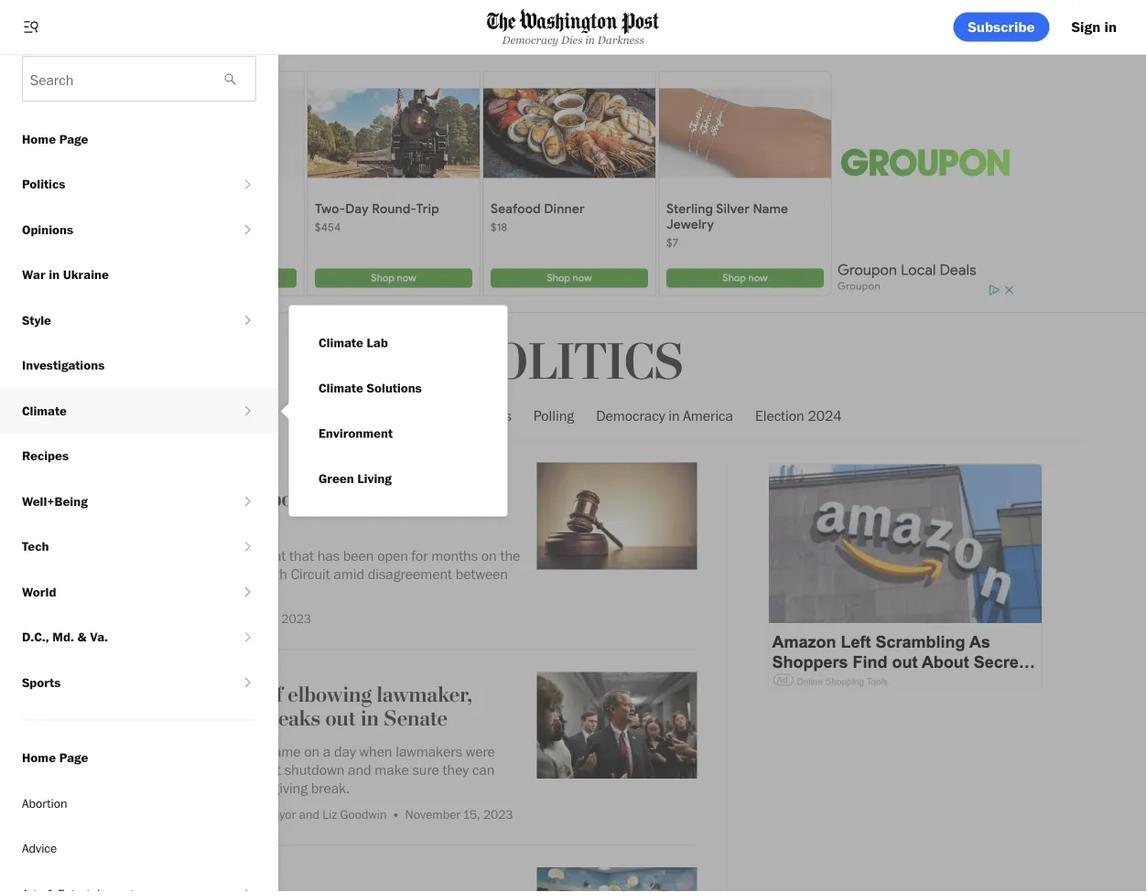 Task type: locate. For each thing, give the bounding box(es) containing it.
1 vertical spatial the
[[92, 743, 113, 760]]

sure
[[412, 761, 439, 779]]

home
[[22, 131, 56, 146], [22, 750, 56, 766]]

2023 down can
[[483, 807, 513, 822]]

politics link
[[0, 162, 239, 207]]

the left 202s
[[455, 407, 476, 424]]

0 vertical spatial circuit
[[151, 510, 213, 536]]

2 horizontal spatial and
[[348, 761, 371, 779]]

2 horizontal spatial the
[[500, 547, 520, 565]]

0 horizontal spatial democracy
[[502, 34, 558, 46]]

1 vertical spatial of
[[265, 682, 283, 708]]

search and browse sections image
[[22, 18, 40, 36]]

for
[[412, 547, 428, 565], [223, 565, 240, 583]]

0 horizontal spatial berner
[[133, 547, 175, 565]]

house
[[153, 583, 193, 601]]

circuit down that
[[291, 565, 330, 583]]

0 vertical spatial climate
[[319, 335, 363, 351]]

0 horizontal spatial 2023
[[281, 611, 311, 627]]

of right accused in the left bottom of the page
[[265, 682, 283, 708]]

solutions
[[367, 380, 422, 396]]

1 horizontal spatial democracy
[[596, 407, 665, 424]]

biden nominates labor lawyer nicole berner to 4th circuit link
[[92, 486, 522, 540]]

for down take
[[223, 565, 240, 583]]

climate
[[319, 335, 363, 351], [319, 380, 363, 396], [22, 403, 67, 418]]

appeals
[[171, 565, 220, 583]]

1 vertical spatial berner
[[133, 547, 175, 565]]

0 vertical spatial the
[[500, 547, 520, 565]]

climate lab
[[319, 335, 388, 351]]

1 horizontal spatial for
[[412, 547, 428, 565]]

0 vertical spatial home
[[22, 131, 56, 146]]

tagline, democracy dies in darkness element
[[487, 34, 659, 46]]

to
[[92, 510, 109, 536], [145, 761, 157, 779]]

democracy left dies at the top of the page
[[502, 34, 558, 46]]

1 vertical spatial home
[[22, 750, 56, 766]]

0 horizontal spatial 15,
[[262, 611, 278, 627]]

in left decorum
[[194, 743, 206, 760]]

dialog containing climate lab
[[278, 305, 508, 517]]

berner up months
[[436, 486, 502, 512]]

page up politics at left top
[[59, 131, 88, 146]]

1 vertical spatial home page
[[22, 750, 88, 766]]

2 home page link from the top
[[0, 736, 278, 781]]

2024
[[808, 407, 842, 424]]

november down the sure
[[405, 807, 461, 822]]

1 horizontal spatial circuit
[[291, 565, 330, 583]]

climate for lab
[[319, 335, 363, 351]]

1 horizontal spatial and
[[299, 807, 319, 822]]

1 vertical spatial and
[[348, 761, 371, 779]]

1 horizontal spatial 15,
[[463, 807, 480, 822]]

home up politics at left top
[[22, 131, 56, 146]]

in right out
[[361, 706, 379, 732]]

and down appeals
[[196, 583, 219, 601]]

0 horizontal spatial to
[[92, 510, 109, 536]]

nicole inside nicole berner would take a seat that has been open for months on the u.s. court of appeals for the 4th circuit amid disagreement between the white house and senate.
[[92, 547, 130, 565]]

democracy inside "link"
[[596, 407, 665, 424]]

labor
[[253, 486, 302, 512]]

fight
[[147, 706, 189, 732]]

d.c., md. & va. link
[[0, 615, 239, 660]]

of up house
[[156, 565, 168, 583]]

0 vertical spatial nicole
[[374, 486, 431, 512]]

1 home from the top
[[22, 131, 56, 146]]

to up u.s.
[[92, 510, 109, 536]]

november 15, 2023 down senate.
[[203, 611, 311, 627]]

1 horizontal spatial berner
[[436, 486, 502, 512]]

well+being
[[22, 493, 88, 509]]

lab
[[367, 335, 388, 351]]

and
[[196, 583, 219, 601], [348, 761, 371, 779], [299, 807, 319, 822]]

advice
[[22, 841, 57, 856]]

the up laboring
[[92, 743, 113, 760]]

green living
[[319, 471, 392, 487]]

november 15, 2023
[[203, 611, 311, 627], [405, 807, 513, 822]]

4th inside nicole berner would take a seat that has been open for months on the u.s. court of appeals for the 4th circuit amid disagreement between the white house and senate.
[[266, 565, 287, 583]]

0 vertical spatial 4th
[[114, 510, 146, 536]]

liz goodwin link
[[322, 807, 387, 822]]

the 202s
[[455, 407, 512, 424]]

subscribe
[[968, 18, 1035, 36]]

sports link
[[0, 660, 239, 705]]

2 vertical spatial and
[[299, 807, 319, 822]]

2 vertical spatial of
[[203, 779, 214, 797]]

biden nominates labor lawyer nicole berner to 4th circuit
[[92, 486, 502, 536]]

1 horizontal spatial 2023
[[483, 807, 513, 822]]

november
[[203, 611, 259, 627], [405, 807, 461, 822]]

breakdowns
[[116, 743, 191, 760]]

green
[[319, 471, 354, 487]]

1 horizontal spatial nicole
[[374, 486, 431, 512]]

nicole up open
[[374, 486, 431, 512]]

0 vertical spatial home page link
[[0, 116, 278, 162]]

0 horizontal spatial 4th
[[114, 510, 146, 536]]

1 horizontal spatial 4th
[[266, 565, 287, 583]]

2023 down nicole berner would take a seat that has been open for months on the u.s. court of appeals for the 4th circuit amid disagreement between the white house and senate.
[[281, 611, 311, 627]]

november down senate.
[[203, 611, 259, 627]]

0 horizontal spatial nicole
[[92, 547, 130, 565]]

2 vertical spatial the
[[92, 583, 112, 601]]

0 vertical spatial home page
[[22, 131, 88, 146]]

0 horizontal spatial for
[[223, 565, 240, 583]]

war in ukraine
[[22, 267, 109, 282]]

the for the breakdowns in decorum came on a day when lawmakers were laboring to avoid a government shutdown and make sure they can leave town ahead of a thanksgiving break.
[[92, 743, 113, 760]]

green living link
[[304, 456, 406, 502]]

berner up court
[[133, 547, 175, 565]]

15, down senate.
[[262, 611, 278, 627]]

0 horizontal spatial november 15, 2023
[[203, 611, 311, 627]]

circuit inside nicole berner would take a seat that has been open for months on the u.s. court of appeals for the 4th circuit amid disagreement between the white house and senate.
[[291, 565, 330, 583]]

0 horizontal spatial circuit
[[151, 510, 213, 536]]

the
[[500, 547, 520, 565], [243, 565, 263, 583], [92, 583, 112, 601]]

take
[[218, 547, 245, 565]]

page left laboring
[[59, 750, 88, 766]]

politics
[[22, 176, 65, 192]]

of
[[156, 565, 168, 583], [265, 682, 283, 708], [203, 779, 214, 797]]

world link
[[0, 569, 239, 615]]

democracy right polling
[[596, 407, 665, 424]]

4th down seat
[[266, 565, 287, 583]]

d.c., md. & va.
[[22, 629, 108, 645]]

ukraine
[[63, 267, 109, 282]]

0 vertical spatial democracy
[[502, 34, 558, 46]]

laboring
[[92, 761, 142, 779]]

can
[[472, 761, 495, 779]]

senate.
[[223, 583, 270, 601]]

in
[[1104, 18, 1117, 36], [585, 34, 595, 46], [49, 267, 60, 282], [668, 407, 680, 424], [361, 706, 379, 732], [194, 743, 206, 760]]

democracy inside primary element
[[502, 34, 558, 46]]

1 horizontal spatial the
[[243, 565, 263, 583]]

202s
[[479, 407, 512, 424]]

0 vertical spatial and
[[196, 583, 219, 601]]

a up marianna
[[218, 779, 225, 797]]

sections navigation element
[[0, 55, 278, 893]]

0 horizontal spatial the
[[92, 743, 113, 760]]

nicole inside 'biden nominates labor lawyer nicole berner to 4th circuit'
[[374, 486, 431, 512]]

0 horizontal spatial and
[[196, 583, 219, 601]]

advertisement region
[[129, 69, 1017, 298], [768, 464, 1043, 693]]

4th inside 'biden nominates labor lawyer nicole berner to 4th circuit'
[[114, 510, 146, 536]]

home page
[[22, 131, 88, 146], [22, 750, 88, 766]]

0 horizontal spatial on
[[304, 743, 320, 760]]

2 horizontal spatial of
[[265, 682, 283, 708]]

in inside mccarthy accused of elbowing lawmaker, while fight nearly breaks out in senate
[[361, 706, 379, 732]]

0 horizontal spatial the
[[92, 583, 112, 601]]

biden
[[92, 486, 146, 512]]

1 vertical spatial page
[[59, 750, 88, 766]]

polling
[[534, 407, 574, 424]]

democracy for democracy dies in darkness
[[502, 34, 558, 46]]

for up disagreement
[[412, 547, 428, 565]]

to down breakdowns at bottom
[[145, 761, 157, 779]]

on inside the breakdowns in decorum came on a day when lawmakers were laboring to avoid a government shutdown and make sure they can leave town ahead of a thanksgiving break.
[[304, 743, 320, 760]]

1 vertical spatial to
[[145, 761, 157, 779]]

va.
[[90, 629, 108, 645]]

0 vertical spatial to
[[92, 510, 109, 536]]

the
[[455, 407, 476, 424], [92, 743, 113, 760]]

1 horizontal spatial the
[[455, 407, 476, 424]]

2 vertical spatial climate
[[22, 403, 67, 418]]

a right "avoid"
[[197, 761, 204, 779]]

0 horizontal spatial november
[[203, 611, 259, 627]]

0 vertical spatial 15,
[[262, 611, 278, 627]]

in right war
[[49, 267, 60, 282]]

mccarthy
[[92, 682, 182, 708]]

d.c.,
[[22, 629, 49, 645]]

1 horizontal spatial november
[[405, 807, 461, 822]]

a left seat
[[248, 547, 256, 565]]

1 vertical spatial nicole
[[92, 547, 130, 565]]

mccarthy accused of elbowing lawmaker, while fight nearly breaks out in senate
[[92, 682, 472, 732]]

abortion
[[22, 796, 67, 811]]

berner
[[436, 486, 502, 512], [133, 547, 175, 565]]

and down day
[[348, 761, 371, 779]]

the up between
[[500, 547, 520, 565]]

0 vertical spatial the
[[455, 407, 476, 424]]

1 vertical spatial democracy
[[596, 407, 665, 424]]

1 horizontal spatial of
[[203, 779, 214, 797]]

1 vertical spatial november 15, 2023
[[405, 807, 513, 822]]

nicole up u.s.
[[92, 547, 130, 565]]

in left 'america' at the right
[[668, 407, 680, 424]]

been
[[343, 547, 374, 565]]

climate up recipes
[[22, 403, 67, 418]]

1 horizontal spatial on
[[481, 547, 497, 565]]

home page up politics at left top
[[22, 131, 88, 146]]

0 vertical spatial page
[[59, 131, 88, 146]]

home up abortion
[[22, 750, 56, 766]]

0 vertical spatial berner
[[436, 486, 502, 512]]

climate left lab
[[319, 335, 363, 351]]

None search field
[[22, 56, 256, 102], [23, 57, 211, 101], [22, 56, 256, 102], [23, 57, 211, 101]]

0 vertical spatial on
[[481, 547, 497, 565]]

nearly
[[194, 706, 253, 732]]

a inside nicole berner would take a seat that has been open for months on the u.s. court of appeals for the 4th circuit amid disagreement between the white house and senate.
[[248, 547, 256, 565]]

0 vertical spatial advertisement region
[[129, 69, 1017, 298]]

of inside the breakdowns in decorum came on a day when lawmakers were laboring to avoid a government shutdown and make sure they can leave town ahead of a thanksgiving break.
[[203, 779, 214, 797]]

circuit up would
[[151, 510, 213, 536]]

november 15, 2023 down they
[[405, 807, 513, 822]]

2023
[[281, 611, 311, 627], [483, 807, 513, 822]]

home page up abortion
[[22, 750, 88, 766]]

living
[[357, 471, 392, 487]]

dialog
[[278, 305, 508, 517]]

the inside the breakdowns in decorum came on a day when lawmakers were laboring to avoid a government shutdown and make sure they can leave town ahead of a thanksgiving break.
[[92, 743, 113, 760]]

15, down can
[[463, 807, 480, 822]]

a
[[248, 547, 256, 565], [323, 743, 331, 760], [197, 761, 204, 779], [218, 779, 225, 797]]

the down u.s.
[[92, 583, 112, 601]]

1 vertical spatial circuit
[[291, 565, 330, 583]]

on up between
[[481, 547, 497, 565]]

1 vertical spatial 15,
[[463, 807, 480, 822]]

america
[[683, 407, 733, 424]]

1 page from the top
[[59, 131, 88, 146]]

0 vertical spatial of
[[156, 565, 168, 583]]

md.
[[52, 629, 74, 645]]

war in ukraine link
[[0, 252, 278, 298]]

breaks
[[258, 706, 320, 732]]

the up senate.
[[243, 565, 263, 583]]

and inside nicole berner would take a seat that has been open for months on the u.s. court of appeals for the 4th circuit amid disagreement between the white house and senate.
[[196, 583, 219, 601]]

1 horizontal spatial to
[[145, 761, 157, 779]]

in inside the breakdowns in decorum came on a day when lawmakers were laboring to avoid a government shutdown and make sure they can leave town ahead of a thanksgiving break.
[[194, 743, 206, 760]]

0 horizontal spatial of
[[156, 565, 168, 583]]

1 vertical spatial 4th
[[266, 565, 287, 583]]

on up shutdown
[[304, 743, 320, 760]]

and left liz
[[299, 807, 319, 822]]

1 vertical spatial home page link
[[0, 736, 278, 781]]

1 vertical spatial climate
[[319, 380, 363, 396]]

accused
[[187, 682, 260, 708]]

they
[[443, 761, 469, 779]]

1 vertical spatial on
[[304, 743, 320, 760]]

climate down climate lab link in the left top of the page
[[319, 380, 363, 396]]

4th up court
[[114, 510, 146, 536]]

of up marianna
[[203, 779, 214, 797]]

style
[[22, 312, 51, 328]]



Task type: describe. For each thing, give the bounding box(es) containing it.
goodwin
[[340, 807, 387, 822]]

climate link
[[0, 388, 239, 433]]

2 home page from the top
[[22, 750, 88, 766]]

white
[[115, 583, 150, 601]]

war
[[22, 267, 45, 282]]

1 horizontal spatial november 15, 2023
[[405, 807, 513, 822]]

investigations
[[22, 357, 105, 373]]

leave
[[92, 779, 124, 797]]

make
[[375, 761, 409, 779]]

a left day
[[323, 743, 331, 760]]

senate
[[384, 706, 447, 732]]

open
[[377, 547, 408, 565]]

1 vertical spatial november
[[405, 807, 461, 822]]

came
[[267, 743, 301, 760]]

polling link
[[534, 391, 574, 440]]

the washington post homepage. image
[[487, 9, 659, 34]]

darkness
[[598, 34, 644, 46]]

while
[[92, 706, 142, 732]]

climate for solutions
[[319, 380, 363, 396]]

elbowing
[[288, 682, 372, 708]]

environment
[[319, 426, 393, 441]]

climate lab link
[[304, 320, 403, 366]]

avoid
[[160, 761, 193, 779]]

1 vertical spatial for
[[223, 565, 240, 583]]

when
[[359, 743, 392, 760]]

to inside 'biden nominates labor lawyer nicole berner to 4th circuit'
[[92, 510, 109, 536]]

2 home from the top
[[22, 750, 56, 766]]

1 vertical spatial advertisement region
[[768, 464, 1043, 693]]

on inside nicole berner would take a seat that has been open for months on the u.s. court of appeals for the 4th circuit amid disagreement between the white house and senate.
[[481, 547, 497, 565]]

0 vertical spatial november
[[203, 611, 259, 627]]

in right dies at the top of the page
[[585, 34, 595, 46]]

ahead
[[160, 779, 199, 797]]

politics
[[463, 332, 683, 394]]

election 2024 link
[[755, 391, 842, 440]]

politics link
[[463, 332, 683, 394]]

0 vertical spatial november 15, 2023
[[203, 611, 311, 627]]

shutdown
[[284, 761, 344, 779]]

lawyer
[[307, 486, 369, 512]]

court
[[119, 565, 153, 583]]

primary element
[[0, 0, 1146, 55]]

the 202s link
[[455, 391, 512, 440]]

circuit inside 'biden nominates labor lawyer nicole berner to 4th circuit'
[[151, 510, 213, 536]]

between
[[456, 565, 508, 583]]

subscribe link
[[953, 12, 1050, 42]]

marianna sotomayor link
[[183, 807, 296, 822]]

mccarthy accused of elbowing lawmaker, while fight nearly breaks out in senate link
[[92, 682, 522, 735]]

world
[[22, 584, 56, 600]]

break.
[[311, 779, 350, 797]]

and inside the breakdowns in decorum came on a day when lawmakers were laboring to avoid a government shutdown and make sure they can leave town ahead of a thanksgiving break.
[[348, 761, 371, 779]]

abortion link
[[0, 781, 278, 826]]

berner inside nicole berner would take a seat that has been open for months on the u.s. court of appeals for the 4th circuit amid disagreement between the white house and senate.
[[133, 547, 175, 565]]

2 page from the top
[[59, 750, 88, 766]]

in inside "link"
[[668, 407, 680, 424]]

decorum
[[209, 743, 263, 760]]

out
[[325, 706, 356, 732]]

sports
[[22, 675, 61, 690]]

&
[[77, 629, 87, 645]]

in inside sections navigation element
[[49, 267, 60, 282]]

0 vertical spatial 2023
[[281, 611, 311, 627]]

of inside mccarthy accused of elbowing lawmaker, while fight nearly breaks out in senate
[[265, 682, 283, 708]]

disagreement
[[368, 565, 452, 583]]

well+being link
[[0, 479, 239, 524]]

the breakdowns in decorum came on a day when lawmakers were laboring to avoid a government shutdown and make sure they can leave town ahead of a thanksgiving break.
[[92, 743, 495, 797]]

were
[[466, 743, 495, 760]]

town
[[127, 779, 157, 797]]

opinions link
[[0, 207, 239, 252]]

opinions
[[22, 222, 73, 237]]

dies
[[561, 34, 583, 46]]

sotomayor
[[238, 807, 296, 822]]

that
[[289, 547, 314, 565]]

climate inside sections navigation element
[[22, 403, 67, 418]]

democracy for democracy in america
[[596, 407, 665, 424]]

0 vertical spatial for
[[412, 547, 428, 565]]

tech link
[[0, 524, 239, 569]]

of inside nicole berner would take a seat that has been open for months on the u.s. court of appeals for the 4th circuit amid disagreement between the white house and senate.
[[156, 565, 168, 583]]

nominates
[[151, 486, 248, 512]]

u.s.
[[92, 565, 116, 583]]

seat
[[259, 547, 286, 565]]

democracy in america
[[596, 407, 733, 424]]

1 home page from the top
[[22, 131, 88, 146]]

climate solutions link
[[304, 366, 436, 411]]

election 2024
[[755, 407, 842, 424]]

berner inside 'biden nominates labor lawyer nicole berner to 4th circuit'
[[436, 486, 502, 512]]

marianna sotomayor and liz goodwin
[[183, 807, 387, 822]]

democracy dies in darkness link
[[487, 9, 659, 46]]

1 vertical spatial 2023
[[483, 807, 513, 822]]

1 home page link from the top
[[0, 116, 278, 162]]

lawmakers
[[396, 743, 462, 760]]

sign in
[[1072, 18, 1117, 36]]

amid
[[333, 565, 364, 583]]

months
[[431, 547, 478, 565]]

investigations link
[[0, 343, 278, 388]]

sign
[[1072, 18, 1101, 36]]

tech
[[22, 539, 49, 554]]

marianna
[[183, 807, 235, 822]]

advice link
[[0, 826, 278, 871]]

recipes link
[[0, 433, 278, 479]]

day
[[334, 743, 356, 760]]

election
[[755, 407, 804, 424]]

style link
[[0, 298, 239, 343]]

the for the 202s
[[455, 407, 476, 424]]

to inside the breakdowns in decorum came on a day when lawmakers were laboring to avoid a government shutdown and make sure they can leave town ahead of a thanksgiving break.
[[145, 761, 157, 779]]

thanksgiving
[[229, 779, 308, 797]]

1 vertical spatial the
[[243, 565, 263, 583]]

climate solutions
[[319, 380, 422, 396]]

in right sign on the top of page
[[1104, 18, 1117, 36]]



Task type: vqa. For each thing, say whether or not it's contained in the screenshot.
bottommost CIRCUIT
yes



